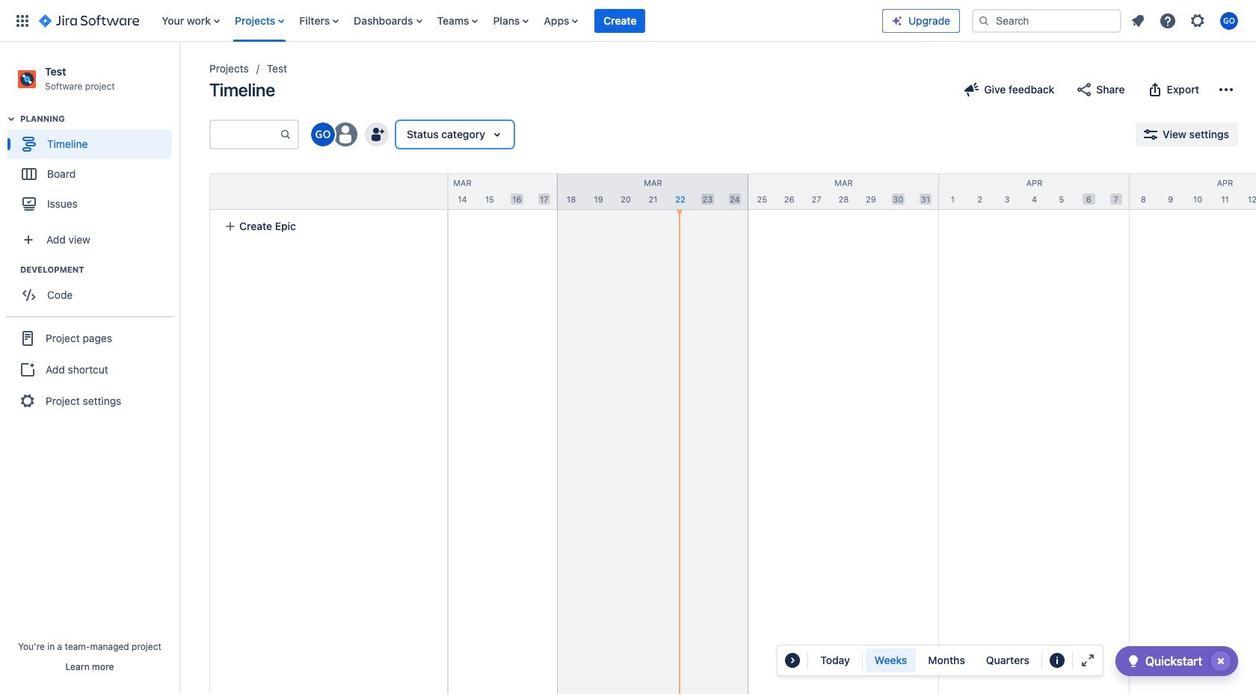 Task type: describe. For each thing, give the bounding box(es) containing it.
legend image
[[1048, 652, 1066, 670]]

Search timeline text field
[[211, 121, 280, 148]]

0 horizontal spatial list
[[154, 0, 882, 41]]

help image
[[1159, 12, 1177, 30]]

1 column header from the left
[[176, 174, 367, 209]]

your profile and settings image
[[1220, 12, 1238, 30]]

1 horizontal spatial list
[[1124, 7, 1247, 34]]

sidebar navigation image
[[163, 60, 196, 90]]

sidebar element
[[0, 42, 179, 695]]

settings image
[[1189, 12, 1207, 30]]

6 column header from the left
[[1130, 174, 1256, 209]]

3 column header from the left
[[558, 174, 748, 209]]

planning image
[[2, 110, 20, 128]]

heading for planning icon
[[20, 113, 179, 125]]

development image
[[2, 261, 20, 279]]

4 column header from the left
[[748, 174, 939, 209]]



Task type: locate. For each thing, give the bounding box(es) containing it.
add people image
[[368, 126, 386, 144]]

2 heading from the top
[[20, 264, 179, 276]]

banner
[[0, 0, 1256, 42]]

row group inside timeline grid
[[209, 173, 447, 210]]

2 column header from the left
[[367, 174, 558, 209]]

dismiss quickstart image
[[1209, 650, 1233, 674]]

row
[[210, 174, 447, 210]]

jira software image
[[39, 12, 139, 30], [39, 12, 139, 30]]

primary element
[[9, 0, 882, 41]]

column header
[[176, 174, 367, 209], [367, 174, 558, 209], [558, 174, 748, 209], [748, 174, 939, 209], [939, 174, 1130, 209], [1130, 174, 1256, 209]]

1 heading from the top
[[20, 113, 179, 125]]

search image
[[978, 15, 990, 27]]

row inside timeline grid
[[210, 174, 447, 210]]

row group
[[209, 173, 447, 210]]

0 vertical spatial heading
[[20, 113, 179, 125]]

check image
[[1124, 653, 1142, 671]]

heading for development icon
[[20, 264, 179, 276]]

None search field
[[972, 9, 1121, 33]]

appswitcher icon image
[[13, 12, 31, 30]]

5 column header from the left
[[939, 174, 1130, 209]]

list item
[[595, 0, 646, 41]]

notifications image
[[1129, 12, 1147, 30]]

1 vertical spatial heading
[[20, 264, 179, 276]]

timeline grid
[[176, 173, 1256, 695]]

heading
[[20, 113, 179, 125], [20, 264, 179, 276]]

export icon image
[[1146, 81, 1164, 99]]

Search field
[[972, 9, 1121, 33]]

group
[[7, 113, 179, 224], [7, 264, 179, 315], [6, 316, 173, 423], [865, 649, 1038, 673]]

list
[[154, 0, 882, 41], [1124, 7, 1247, 34]]

enter full screen image
[[1079, 652, 1097, 670]]



Task type: vqa. For each thing, say whether or not it's contained in the screenshot.
'search' Field
yes



